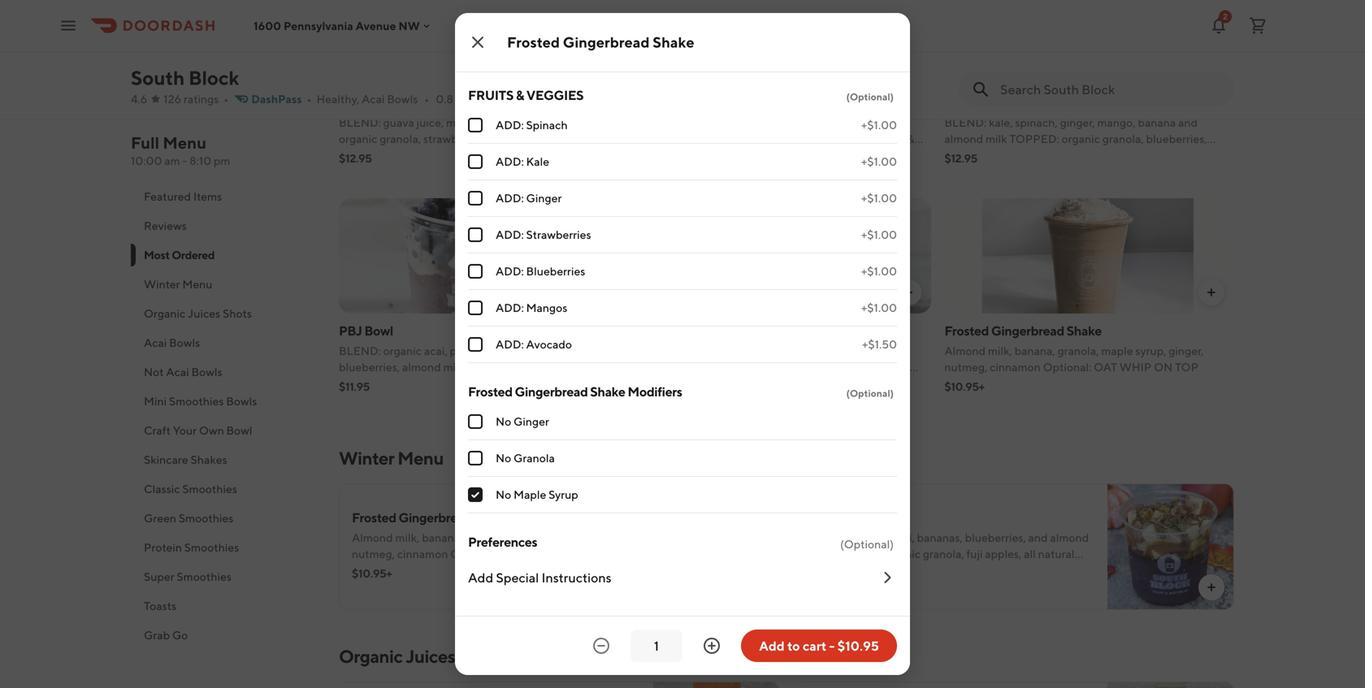 Task type: locate. For each thing, give the bounding box(es) containing it.
vegan inside pbj bowl blend: organic acai, peanut butter, bananas, blueberries, almond milk  topped: organic granola, blueberries, bananas calories: 633 our granola is certified organic, vegan and gluten-free
[[428, 393, 460, 406]]

strawberries inside blend: guava juice, strawberries and bananas topped: organic granola, strawberries, blueberries & bananas our granola is certified organic, vegan and gluten-free
[[749, 116, 813, 129]]

4 add: from the top
[[496, 155, 524, 168]]

1 guava from the left
[[383, 116, 414, 129]]

add left cart
[[759, 639, 785, 654]]

is
[[380, 148, 388, 162], [751, 148, 759, 162], [1144, 148, 1152, 162], [581, 377, 588, 390]]

0 vertical spatial juices
[[188, 307, 220, 320]]

add
[[468, 570, 494, 586], [759, 639, 785, 654]]

not down we
[[678, 393, 696, 406]]

strawberries, down mango
[[424, 132, 490, 146]]

0 vertical spatial kale,
[[989, 116, 1013, 129]]

winter down "most" on the left top of the page
[[144, 278, 180, 291]]

1 vertical spatial green
[[678, 323, 714, 339]]

2 horizontal spatial •
[[425, 92, 429, 106]]

organic juices & shots
[[339, 646, 518, 667]]

protein smoothies
[[144, 541, 239, 554]]

3 +$1.00 from the top
[[862, 155, 897, 168]]

juice, inside sunshine bowl blend: guava juice, mango and bananas topped: organic granola, strawberries, banana & pineapple our granola is certified organic, vegan and gluten-free
[[417, 116, 444, 129]]

1 horizontal spatial frosted gingerbread shake almond milk, banana, granola, maple syrup, ginger, nutmeg, cinnamon  optional: oat whip on top $10.95+
[[945, 323, 1204, 393]]

count
[[886, 377, 916, 390]]

0 horizontal spatial whip
[[527, 548, 559, 561]]

hearts
[[560, 4, 595, 18]]

banana,
[[1015, 344, 1056, 358], [422, 531, 463, 545]]

1 horizontal spatial $12.95
[[945, 152, 978, 165]]

0 horizontal spatial guava
[[383, 116, 414, 129]]

+$1.00 for add: mangos
[[862, 301, 897, 315]]

1 no from the top
[[496, 415, 512, 428]]

smoothies down "shakes"
[[182, 482, 237, 496]]

0 vertical spatial ginger
[[526, 191, 562, 205]]

skincare shakes
[[144, 453, 227, 467]]

vegan
[[479, 148, 511, 162], [850, 148, 882, 162], [988, 165, 1020, 178], [428, 393, 460, 406]]

menu left no granola option
[[398, 448, 444, 469]]

1 horizontal spatial organic
[[339, 646, 403, 667]]

0 vertical spatial green
[[945, 95, 981, 110]]

menu up organic juices shots
[[182, 278, 213, 291]]

0 horizontal spatial banana
[[492, 132, 530, 146]]

winter down $11.95
[[339, 448, 395, 469]]

$10.95
[[838, 639, 879, 654]]

1 horizontal spatial cinnamon
[[990, 361, 1041, 374]]

boost juice image
[[654, 682, 780, 689]]

strawberry bowl image
[[642, 0, 932, 85]]

organic inside blend: guava juice, strawberries and bananas topped: organic granola, strawberries, blueberries & bananas our granola is certified organic, vegan and gluten-free
[[694, 132, 733, 146]]

0 horizontal spatial strawberries,
[[424, 132, 490, 146]]

0 vertical spatial optional:
[[1043, 361, 1092, 374]]

sunshine bowl blend: guava juice, mango and bananas topped: organic granola, strawberries, banana & pineapple our granola is certified organic, vegan and gluten-free
[[339, 95, 616, 162]]

add inside "button"
[[468, 570, 494, 586]]

juices for shots
[[188, 307, 220, 320]]

not left "all"
[[776, 361, 794, 374]]

bowls for healthy,
[[387, 92, 418, 106]]

milk inside green bowl blend: kale, spinach, ginger, mango, banana and almond milk topped: organic granola, blueberries, bananas, and strawberries our granola is certified organic, vegan and gluten-free
[[986, 132, 1008, 146]]

menu up am
[[163, 133, 207, 152]]

featured items button
[[131, 182, 319, 211]]

topped:
[[551, 116, 601, 129], [642, 132, 692, 146], [1010, 132, 1060, 146], [467, 361, 517, 374]]

- right cart
[[830, 639, 835, 654]]

bowls
[[387, 92, 418, 106], [169, 336, 200, 350], [191, 365, 222, 379], [226, 395, 257, 408]]

2 vertical spatial acai
[[166, 365, 189, 379]]

• down block
[[224, 92, 229, 106]]

1600 pennsylvania avenue nw button
[[254, 19, 433, 32]]

0 horizontal spatial strawberries
[[749, 116, 813, 129]]

0 vertical spatial top
[[1176, 361, 1199, 374]]

juices inside button
[[188, 307, 220, 320]]

winter menu down $11.95
[[339, 448, 444, 469]]

grab
[[144, 629, 170, 642]]

group
[[468, 0, 897, 67]]

super up equal.
[[642, 323, 676, 339]]

banana right mango,
[[1138, 116, 1177, 129]]

add: for add: chia seeds (always free!)
[[496, 41, 524, 54]]

+$1.00 for add: ginger
[[862, 191, 897, 205]]

bowls for mini
[[226, 395, 257, 408]]

spinach, inside super green smoothie pineapple juice, kale, spinach, mangos, bananas calories: 262  * remember, not all calories are created equal. we encourage you to eat real food and to count colors, not calories!
[[752, 344, 794, 358]]

kale
[[526, 155, 550, 168]]

winter menu down most ordered
[[144, 278, 213, 291]]

7 add: from the top
[[496, 265, 524, 278]]

blueberries, inside green bowl blend: kale, spinach, ginger, mango, banana and almond milk topped: organic granola, blueberries, bananas, and strawberries our granola is certified organic, vegan and gluten-free
[[1147, 132, 1208, 146]]

ordered
[[172, 248, 215, 262]]

bananas,
[[945, 148, 991, 162], [526, 344, 571, 358]]

no right no granola option
[[496, 452, 512, 465]]

juices
[[188, 307, 220, 320], [406, 646, 455, 667]]

+$1.00 inside group
[[862, 4, 897, 18]]

and
[[484, 116, 504, 129], [815, 116, 834, 129], [1179, 116, 1198, 129], [513, 148, 532, 162], [884, 148, 903, 162], [993, 148, 1012, 162], [1022, 165, 1042, 178], [851, 377, 871, 390], [462, 393, 481, 406]]

organic inside button
[[144, 307, 186, 320]]

frosted gingerbread shake almond milk, banana, granola, maple syrup, ginger, nutmeg, cinnamon  optional: oat whip on top $10.95+
[[945, 323, 1204, 393], [352, 510, 611, 580]]

1 vertical spatial cinnamon
[[397, 548, 448, 561]]

add to cart - $10.95
[[759, 639, 879, 654]]

to left cart
[[788, 639, 800, 654]]

ADD: Chia Seeds (ALWAYS FREE!) checkbox
[[468, 41, 483, 55]]

chia
[[526, 41, 551, 54]]

0 horizontal spatial juices
[[188, 307, 220, 320]]

+$1.00 for add: blueberries
[[862, 265, 897, 278]]

calories: inside super green smoothie pineapple juice, kale, spinach, mangos, bananas calories: 262  * remember, not all calories are created equal. we encourage you to eat real food and to count colors, not calories!
[[642, 361, 687, 374]]

1 horizontal spatial strawberries
[[1015, 148, 1078, 162]]

8 add: from the top
[[496, 301, 524, 315]]

5 +$1.00 from the top
[[862, 228, 897, 241]]

ginger up granola at bottom
[[514, 415, 549, 428]]

1 vertical spatial banana,
[[422, 531, 463, 545]]

smoothies up craft your own bowl
[[169, 395, 224, 408]]

is inside sunshine bowl blend: guava juice, mango and bananas topped: organic granola, strawberries, banana & pineapple our granola is certified organic, vegan and gluten-free
[[380, 148, 388, 162]]

1 add: from the top
[[496, 4, 524, 18]]

None checkbox
[[468, 191, 483, 206], [468, 228, 483, 242], [468, 301, 483, 315], [468, 337, 483, 352], [468, 191, 483, 206], [468, 228, 483, 242], [468, 301, 483, 315], [468, 337, 483, 352]]

4 +$1.00 from the top
[[862, 191, 897, 205]]

• left the 0.8
[[425, 92, 429, 106]]

granola inside green bowl blend: kale, spinach, ginger, mango, banana and almond milk topped: organic granola, blueberries, bananas, and strawberries our granola is certified organic, vegan and gluten-free
[[1103, 148, 1142, 162]]

granola
[[514, 452, 555, 465]]

winter
[[144, 278, 180, 291], [339, 448, 395, 469]]

milk for green bowl
[[986, 132, 1008, 146]]

1 horizontal spatial super
[[642, 323, 676, 339]]

1 vertical spatial add
[[759, 639, 785, 654]]

1 horizontal spatial pineapple
[[642, 344, 694, 358]]

add: for add: spinach
[[496, 118, 524, 132]]

None checkbox
[[468, 118, 483, 133], [468, 154, 483, 169], [468, 264, 483, 279], [468, 118, 483, 133], [468, 154, 483, 169], [468, 264, 483, 279]]

milk for pbj bowl
[[444, 361, 465, 374]]

ginger up add: strawberries
[[526, 191, 562, 205]]

pineapple down spinach
[[542, 132, 593, 146]]

super for green
[[642, 323, 676, 339]]

certified
[[390, 148, 434, 162], [761, 148, 804, 162], [1154, 148, 1198, 162], [339, 393, 382, 406]]

toasts
[[144, 600, 177, 613]]

0 horizontal spatial optional:
[[451, 548, 499, 561]]

&
[[516, 87, 524, 103], [532, 132, 539, 146], [908, 132, 915, 146], [459, 646, 470, 667]]

pineapple
[[542, 132, 593, 146], [642, 344, 694, 358]]

8:10
[[190, 154, 212, 167]]

+$1.00
[[862, 4, 897, 18], [862, 118, 897, 132], [862, 155, 897, 168], [862, 191, 897, 205], [862, 228, 897, 241], [862, 265, 897, 278], [862, 301, 897, 315]]

detox juice image
[[1108, 682, 1235, 689]]

1 horizontal spatial not
[[776, 361, 794, 374]]

juice, inside super green smoothie pineapple juice, kale, spinach, mangos, bananas calories: 262  * remember, not all calories are created equal. we encourage you to eat real food and to count colors, not calories!
[[696, 344, 723, 358]]

bowl inside pbj bowl blend: organic acai, peanut butter, bananas, blueberries, almond milk  topped: organic granola, blueberries, bananas calories: 633 our granola is certified organic, vegan and gluten-free
[[365, 323, 393, 339]]

juice, for green
[[696, 344, 723, 358]]

1 horizontal spatial on
[[1155, 361, 1173, 374]]

smoothies for classic
[[182, 482, 237, 496]]

organic
[[144, 307, 186, 320], [339, 646, 403, 667]]

acai up not
[[144, 336, 167, 350]]

bowl for green bowl
[[983, 95, 1012, 110]]

topped: inside pbj bowl blend: organic acai, peanut butter, bananas, blueberries, almond milk  topped: organic granola, blueberries, bananas calories: 633 our granola is certified organic, vegan and gluten-free
[[467, 361, 517, 374]]

blend: inside pbj bowl blend: organic acai, peanut butter, bananas, blueberries, almond milk  topped: organic granola, blueberries, bananas calories: 633 our granola is certified organic, vegan and gluten-free
[[339, 344, 381, 358]]

avocado
[[526, 338, 572, 351]]

blend: inside green bowl blend: kale, spinach, ginger, mango, banana and almond milk topped: organic granola, blueberries, bananas, and strawberries our granola is certified organic, vegan and gluten-free
[[945, 116, 987, 129]]

milk inside pbj bowl blend: organic acai, peanut butter, bananas, blueberries, almond milk  topped: organic granola, blueberries, bananas calories: 633 our granola is certified organic, vegan and gluten-free
[[444, 361, 465, 374]]

bananas inside sunshine bowl blend: guava juice, mango and bananas topped: organic granola, strawberries, banana & pineapple our granola is certified organic, vegan and gluten-free
[[506, 116, 549, 129]]

0 horizontal spatial bananas,
[[526, 344, 571, 358]]

super inside super green smoothie pineapple juice, kale, spinach, mangos, bananas calories: 262  * remember, not all calories are created equal. we encourage you to eat real food and to count colors, not calories!
[[642, 323, 676, 339]]

1 vertical spatial juices
[[406, 646, 455, 667]]

banana
[[1138, 116, 1177, 129], [492, 132, 530, 146]]

frosted gingerbread shake image
[[945, 198, 1235, 314], [654, 484, 780, 611]]

& inside sunshine bowl blend: guava juice, mango and bananas topped: organic granola, strawberries, banana & pineapple our granola is certified organic, vegan and gluten-free
[[532, 132, 539, 146]]

add: left "hemp"
[[496, 4, 524, 18]]

1 $12.95 from the left
[[339, 152, 372, 165]]

organic
[[339, 132, 378, 146], [694, 132, 733, 146], [1062, 132, 1101, 146], [383, 344, 422, 358], [520, 361, 558, 374]]

mi
[[456, 92, 468, 106]]

0 vertical spatial super
[[642, 323, 676, 339]]

2 vertical spatial blueberries,
[[339, 377, 400, 390]]

equal.
[[642, 377, 673, 390]]

free inside pbj bowl blend: organic acai, peanut butter, bananas, blueberries, almond milk  topped: organic granola, blueberries, bananas calories: 633 our granola is certified organic, vegan and gluten-free
[[522, 393, 543, 406]]

our inside blend: guava juice, strawberries and bananas topped: organic granola, strawberries, blueberries & bananas our granola is certified organic, vegan and gluten-free
[[687, 148, 708, 162]]

our inside pbj bowl blend: organic acai, peanut butter, bananas, blueberries, almond milk  topped: organic granola, blueberries, bananas calories: 633 our granola is certified organic, vegan and gluten-free
[[517, 377, 537, 390]]

am
[[164, 154, 180, 167]]

organic inside sunshine bowl blend: guava juice, mango and bananas topped: organic granola, strawberries, banana & pineapple our granola is certified organic, vegan and gluten-free
[[339, 132, 378, 146]]

0 horizontal spatial milk
[[444, 361, 465, 374]]

add: for add: strawberries
[[496, 228, 524, 241]]

1 horizontal spatial green
[[678, 323, 714, 339]]

5 add: from the top
[[496, 191, 524, 205]]

decrease quantity by 1 image
[[592, 637, 611, 656]]

6 add: from the top
[[496, 228, 524, 241]]

juices for &
[[406, 646, 455, 667]]

0 vertical spatial blueberries,
[[1147, 132, 1208, 146]]

1 vertical spatial menu
[[182, 278, 213, 291]]

2 add: from the top
[[496, 41, 524, 54]]

apple crisp bowl image
[[1108, 484, 1235, 611]]

spinach, up remember,
[[752, 344, 794, 358]]

2 +$1.00 from the top
[[862, 118, 897, 132]]

1 horizontal spatial winter
[[339, 448, 395, 469]]

gluten-
[[535, 148, 573, 162], [642, 165, 680, 178], [1044, 165, 1082, 178], [484, 393, 522, 406]]

1 vertical spatial banana
[[492, 132, 530, 146]]

go
[[172, 629, 188, 642]]

add item to cart image for almond milk, banana, granola, maple syrup, ginger, nutmeg, cinnamon  optional: oat whip on top
[[1206, 286, 1219, 299]]

calories: up equal.
[[642, 361, 687, 374]]

9 add: from the top
[[496, 338, 524, 351]]

2 vertical spatial no
[[496, 488, 512, 502]]

super up toasts
[[144, 570, 174, 584]]

pineapple up equal.
[[642, 344, 694, 358]]

fruits & veggies group
[[468, 86, 897, 363]]

add: for add: mangos
[[496, 301, 524, 315]]

to down created
[[873, 377, 884, 390]]

1 +$1.00 from the top
[[862, 4, 897, 18]]

add:
[[496, 4, 524, 18], [496, 41, 524, 54], [496, 118, 524, 132], [496, 155, 524, 168], [496, 191, 524, 205], [496, 228, 524, 241], [496, 265, 524, 278], [496, 301, 524, 315], [496, 338, 524, 351]]

0 horizontal spatial $10.95+
[[352, 567, 392, 580]]

full
[[131, 133, 159, 152]]

1 vertical spatial almond
[[402, 361, 441, 374]]

is inside pbj bowl blend: organic acai, peanut butter, bananas, blueberries, almond milk  topped: organic granola, blueberries, bananas calories: 633 our granola is certified organic, vegan and gluten-free
[[581, 377, 588, 390]]

avenue
[[356, 19, 396, 32]]

- right am
[[182, 154, 187, 167]]

0 vertical spatial $10.95+
[[945, 380, 985, 393]]

1 vertical spatial milk,
[[395, 531, 420, 545]]

topped: inside sunshine bowl blend: guava juice, mango and bananas topped: organic granola, strawberries, banana & pineapple our granola is certified organic, vegan and gluten-free
[[551, 116, 601, 129]]

bowls up not acai bowls
[[169, 336, 200, 350]]

add: strawberries
[[496, 228, 592, 241]]

add: down fruits & veggies
[[496, 118, 524, 132]]

blend: inside sunshine bowl blend: guava juice, mango and bananas topped: organic granola, strawberries, banana & pineapple our granola is certified organic, vegan and gluten-free
[[339, 116, 381, 129]]

0 vertical spatial no
[[496, 415, 512, 428]]

almond inside green bowl blend: kale, spinach, ginger, mango, banana and almond milk topped: organic granola, blueberries, bananas, and strawberries our granola is certified organic, vegan and gluten-free
[[945, 132, 984, 146]]

(optional)
[[847, 91, 894, 102], [847, 388, 894, 399], [841, 538, 894, 551]]

topped: inside green bowl blend: kale, spinach, ginger, mango, banana and almond milk topped: organic granola, blueberries, bananas, and strawberries our granola is certified organic, vegan and gluten-free
[[1010, 132, 1060, 146]]

whip
[[1120, 361, 1152, 374], [527, 548, 559, 561]]

seeds
[[553, 41, 584, 54]]

add: up add: mangos
[[496, 265, 524, 278]]

acai for healthy,
[[362, 92, 385, 106]]

add: for add: hemp hearts
[[496, 4, 524, 18]]

0 horizontal spatial maple
[[509, 531, 541, 545]]

menu inside full menu 10:00 am - 8:10 pm
[[163, 133, 207, 152]]

1 horizontal spatial oat
[[1094, 361, 1118, 374]]

0 horizontal spatial cinnamon
[[397, 548, 448, 561]]

6 +$1.00 from the top
[[862, 265, 897, 278]]

1 vertical spatial no
[[496, 452, 512, 465]]

0 horizontal spatial -
[[182, 154, 187, 167]]

smoothies down protein smoothies
[[177, 570, 232, 584]]

1 horizontal spatial top
[[1176, 361, 1199, 374]]

bowls down "not acai bowls" button
[[226, 395, 257, 408]]

gingerbread inside 'group'
[[515, 384, 588, 400]]

banana down add: spinach
[[492, 132, 530, 146]]

1 vertical spatial milk
[[444, 361, 465, 374]]

maple
[[514, 488, 547, 502]]

to left the eat
[[772, 377, 782, 390]]

(optional) inside fruits & veggies group
[[847, 91, 894, 102]]

open menu image
[[59, 16, 78, 35]]

no for no granola
[[496, 452, 512, 465]]

and inside pbj bowl blend: organic acai, peanut butter, bananas, blueberries, almond milk  topped: organic granola, blueberries, bananas calories: 633 our granola is certified organic, vegan and gluten-free
[[462, 393, 481, 406]]

remember,
[[718, 361, 774, 374]]

super for smoothies
[[144, 570, 174, 584]]

0 horizontal spatial calories:
[[448, 377, 493, 390]]

toasts button
[[131, 592, 319, 621]]

0 vertical spatial calories:
[[642, 361, 687, 374]]

$7.95+
[[642, 380, 675, 393]]

organic,
[[436, 148, 477, 162], [807, 148, 848, 162], [945, 165, 986, 178], [385, 393, 426, 406]]

strawberries
[[526, 228, 592, 241]]

blueberries,
[[1147, 132, 1208, 146], [339, 361, 400, 374], [339, 377, 400, 390]]

0 vertical spatial winter
[[144, 278, 180, 291]]

smoothies for super
[[177, 570, 232, 584]]

0 vertical spatial banana,
[[1015, 344, 1056, 358]]

spinach, left mango,
[[1016, 116, 1058, 129]]

0 vertical spatial acai
[[362, 92, 385, 106]]

acai
[[362, 92, 385, 106], [144, 336, 167, 350], [166, 365, 189, 379]]

green inside green bowl blend: kale, spinach, ginger, mango, banana and almond milk topped: organic granola, blueberries, bananas, and strawberries our granola is certified organic, vegan and gluten-free
[[945, 95, 981, 110]]

(optional) down crisp
[[841, 538, 894, 551]]

smoothies for protein
[[184, 541, 239, 554]]

2 $12.95 from the left
[[945, 152, 978, 165]]

7 +$1.00 from the top
[[862, 301, 897, 315]]

$12.95 for green bowl
[[945, 152, 978, 165]]

featured
[[144, 190, 191, 203]]

No Maple Syrup checkbox
[[468, 488, 483, 502]]

2 guava from the left
[[686, 116, 717, 129]]

1 vertical spatial calories:
[[448, 377, 493, 390]]

+$1.50
[[863, 338, 897, 351]]

1 strawberries, from the left
[[424, 132, 490, 146]]

almond for pbj bowl
[[402, 361, 441, 374]]

2 vertical spatial green
[[144, 512, 176, 525]]

add: for add: kale
[[496, 155, 524, 168]]

acai right healthy,
[[362, 92, 385, 106]]

1 horizontal spatial add
[[759, 639, 785, 654]]

add: left mangos
[[496, 301, 524, 315]]

almond inside pbj bowl blend: organic acai, peanut butter, bananas, blueberries, almond milk  topped: organic granola, blueberries, bananas calories: 633 our granola is certified organic, vegan and gluten-free
[[402, 361, 441, 374]]

protein smoothies button
[[131, 533, 319, 563]]

bowl inside sunshine bowl blend: guava juice, mango and bananas topped: organic granola, strawberries, banana & pineapple our granola is certified organic, vegan and gluten-free
[[394, 95, 423, 110]]

add: left the chia
[[496, 41, 524, 54]]

milk
[[986, 132, 1008, 146], [444, 361, 465, 374]]

free!)
[[640, 41, 678, 54]]

green for smoothies
[[144, 512, 176, 525]]

0 horizontal spatial super
[[144, 570, 174, 584]]

add to cart - $10.95 button
[[741, 630, 897, 663]]

3 no from the top
[[496, 488, 512, 502]]

certified inside pbj bowl blend: organic acai, peanut butter, bananas, blueberries, almond milk  topped: organic granola, blueberries, bananas calories: 633 our granola is certified organic, vegan and gluten-free
[[339, 393, 382, 406]]

0 vertical spatial strawberries
[[749, 116, 813, 129]]

strawberries, left blueberries
[[779, 132, 845, 146]]

winter inside button
[[144, 278, 180, 291]]

free inside blend: guava juice, strawberries and bananas topped: organic granola, strawberries, blueberries & bananas our granola is certified organic, vegan and gluten-free
[[680, 165, 701, 178]]

blueberries
[[847, 132, 905, 146]]

items
[[193, 190, 222, 203]]

smoothies inside button
[[182, 482, 237, 496]]

0 vertical spatial -
[[182, 154, 187, 167]]

0 horizontal spatial almond
[[402, 361, 441, 374]]

1 horizontal spatial ginger,
[[1061, 116, 1096, 129]]

2 vertical spatial menu
[[398, 448, 444, 469]]

0 vertical spatial add
[[468, 570, 494, 586]]

0 horizontal spatial •
[[224, 92, 229, 106]]

guava inside blend: guava juice, strawberries and bananas topped: organic granola, strawberries, blueberries & bananas our granola is certified organic, vegan and gluten-free
[[686, 116, 717, 129]]

bowl for pbj bowl
[[365, 323, 393, 339]]

pineapple inside super green smoothie pineapple juice, kale, spinach, mangos, bananas calories: 262  * remember, not all calories are created equal. we encourage you to eat real food and to count colors, not calories!
[[642, 344, 694, 358]]

south block
[[131, 66, 239, 89]]

(optional) up blueberries
[[847, 91, 894, 102]]

notification bell image
[[1210, 16, 1229, 35]]

spinach,
[[1016, 116, 1058, 129], [752, 344, 794, 358]]

shots inside button
[[223, 307, 252, 320]]

0 items, open order cart image
[[1249, 16, 1268, 35]]

2 horizontal spatial green
[[945, 95, 981, 110]]

0 horizontal spatial spinach,
[[752, 344, 794, 358]]

0 horizontal spatial organic
[[144, 307, 186, 320]]

mangos
[[526, 301, 568, 315]]

0 vertical spatial bananas,
[[945, 148, 991, 162]]

1 vertical spatial bananas,
[[526, 344, 571, 358]]

0 horizontal spatial winter menu
[[144, 278, 213, 291]]

bananas, inside green bowl blend: kale, spinach, ginger, mango, banana and almond milk topped: organic granola, blueberries, bananas, and strawberries our granola is certified organic, vegan and gluten-free
[[945, 148, 991, 162]]

1 horizontal spatial milk,
[[988, 344, 1013, 358]]

0 horizontal spatial top
[[583, 548, 606, 561]]

smoothies up protein smoothies
[[179, 512, 234, 525]]

add inside button
[[759, 639, 785, 654]]

no right no ginger option
[[496, 415, 512, 428]]

0 horizontal spatial frosted gingerbread shake almond milk, banana, granola, maple syrup, ginger, nutmeg, cinnamon  optional: oat whip on top $10.95+
[[352, 510, 611, 580]]

optional:
[[1043, 361, 1092, 374], [451, 548, 499, 561]]

• left healthy,
[[307, 92, 312, 106]]

0 vertical spatial milk
[[986, 132, 1008, 146]]

0 horizontal spatial shots
[[223, 307, 252, 320]]

2 vertical spatial ginger,
[[576, 531, 611, 545]]

granola, inside blend: guava juice, strawberries and bananas topped: organic granola, strawberries, blueberries & bananas our granola is certified organic, vegan and gluten-free
[[735, 132, 776, 146]]

bowls up mini smoothies bowls
[[191, 365, 222, 379]]

(optional) inside frosted gingerbread shake modifiers 'group'
[[847, 388, 894, 399]]

almond
[[945, 132, 984, 146], [402, 361, 441, 374]]

blend: for green bowl
[[945, 116, 987, 129]]

0 horizontal spatial add
[[468, 570, 494, 586]]

smoothies down the green smoothies button
[[184, 541, 239, 554]]

no left maple
[[496, 488, 512, 502]]

3 add: from the top
[[496, 118, 524, 132]]

add: down the add: kale
[[496, 191, 524, 205]]

and inside super green smoothie pineapple juice, kale, spinach, mangos, bananas calories: 262  * remember, not all calories are created equal. we encourage you to eat real food and to count colors, not calories!
[[851, 377, 871, 390]]

(optional) down 'are'
[[847, 388, 894, 399]]

craft your own bowl button
[[131, 416, 319, 445]]

shake
[[653, 33, 695, 51], [1067, 323, 1102, 339], [590, 384, 626, 400], [474, 510, 509, 526]]

& inside group
[[516, 87, 524, 103]]

2 no from the top
[[496, 452, 512, 465]]

add: left the kale
[[496, 155, 524, 168]]

add: left avocado
[[496, 338, 524, 351]]

add item to cart image
[[903, 58, 916, 71], [600, 286, 613, 299], [1206, 286, 1219, 299], [1206, 581, 1219, 594]]

1 horizontal spatial frosted gingerbread shake image
[[945, 198, 1235, 314]]

blueberries
[[526, 265, 586, 278]]

on
[[1155, 361, 1173, 374], [562, 548, 580, 561]]

acai right not
[[166, 365, 189, 379]]

2 strawberries, from the left
[[779, 132, 845, 146]]

add: down add: ginger
[[496, 228, 524, 241]]

0 horizontal spatial on
[[562, 548, 580, 561]]

1 horizontal spatial almond
[[945, 344, 986, 358]]

veggies
[[527, 87, 584, 103]]

1 vertical spatial strawberries
[[1015, 148, 1078, 162]]

spinach, inside green bowl blend: kale, spinach, ginger, mango, banana and almond milk topped: organic granola, blueberries, bananas, and strawberries our granola is certified organic, vegan and gluten-free
[[1016, 116, 1058, 129]]

super inside button
[[144, 570, 174, 584]]

granola inside sunshine bowl blend: guava juice, mango and bananas topped: organic granola, strawberries, banana & pineapple our granola is certified organic, vegan and gluten-free
[[339, 148, 378, 162]]

juice, for bowl
[[417, 116, 444, 129]]

bowls left the 0.8
[[387, 92, 418, 106]]

add left special
[[468, 570, 494, 586]]

1 horizontal spatial -
[[830, 639, 835, 654]]

calories: down peanut
[[448, 377, 493, 390]]

bowl inside green bowl blend: kale, spinach, ginger, mango, banana and almond milk topped: organic granola, blueberries, bananas, and strawberries our granola is certified organic, vegan and gluten-free
[[983, 95, 1012, 110]]

pineapple inside sunshine bowl blend: guava juice, mango and bananas topped: organic granola, strawberries, banana & pineapple our granola is certified organic, vegan and gluten-free
[[542, 132, 593, 146]]

ginger inside fruits & veggies group
[[526, 191, 562, 205]]

0 vertical spatial nutmeg,
[[945, 361, 988, 374]]

our
[[596, 132, 616, 146], [687, 148, 708, 162], [1080, 148, 1101, 162], [517, 377, 537, 390]]

vegan inside green bowl blend: kale, spinach, ginger, mango, banana and almond milk topped: organic granola, blueberries, bananas, and strawberries our granola is certified organic, vegan and gluten-free
[[988, 165, 1020, 178]]

0 vertical spatial maple
[[1102, 344, 1134, 358]]



Task type: describe. For each thing, give the bounding box(es) containing it.
- inside full menu 10:00 am - 8:10 pm
[[182, 154, 187, 167]]

granola inside blend: guava juice, strawberries and bananas topped: organic granola, strawberries, blueberries & bananas our granola is certified organic, vegan and gluten-free
[[710, 148, 749, 162]]

most
[[144, 248, 170, 262]]

green inside super green smoothie pineapple juice, kale, spinach, mangos, bananas calories: 262  * remember, not all calories are created equal. we encourage you to eat real food and to count colors, not calories!
[[678, 323, 714, 339]]

1 vertical spatial nutmeg,
[[352, 548, 395, 561]]

add item to cart image for blend: organic acai, peanut butter, bananas, blueberries, almond milk  topped: organic granola, blueberries, bananas calories: 633 our granola is certified organic, vegan and gluten-free
[[600, 286, 613, 299]]

126 ratings •
[[164, 92, 229, 106]]

green smoothies button
[[131, 504, 319, 533]]

skincare shakes button
[[131, 445, 319, 475]]

add: avocado
[[496, 338, 572, 351]]

0 vertical spatial whip
[[1120, 361, 1152, 374]]

not acai bowls
[[144, 365, 222, 379]]

gluten- inside sunshine bowl blend: guava juice, mango and bananas topped: organic granola, strawberries, banana & pineapple our granola is certified organic, vegan and gluten-free
[[535, 148, 573, 162]]

1 vertical spatial almond
[[352, 531, 393, 545]]

acai bowls
[[144, 336, 200, 350]]

(optional) for veggies
[[847, 91, 894, 102]]

2 • from the left
[[307, 92, 312, 106]]

super smoothies button
[[131, 563, 319, 592]]

1 vertical spatial ginger,
[[1169, 344, 1204, 358]]

add for add to cart - $10.95
[[759, 639, 785, 654]]

1 vertical spatial shots
[[473, 646, 518, 667]]

hemp
[[526, 4, 558, 18]]

frosted gingerbread shake dialog
[[455, 0, 911, 676]]

1 vertical spatial oat
[[501, 548, 525, 561]]

*
[[711, 361, 716, 374]]

add: hemp hearts
[[496, 4, 595, 18]]

sunshine bowl image
[[339, 0, 629, 85]]

ginger for no ginger
[[514, 415, 549, 428]]

colors,
[[642, 393, 676, 406]]

mini smoothies bowls
[[144, 395, 257, 408]]

green for bowl
[[945, 95, 981, 110]]

protein
[[144, 541, 182, 554]]

are
[[852, 361, 868, 374]]

almond for green bowl
[[945, 132, 984, 146]]

no ginger
[[496, 415, 549, 428]]

kale, inside super green smoothie pineapple juice, kale, spinach, mangos, bananas calories: 262  * remember, not all calories are created equal. we encourage you to eat real food and to count colors, not calories!
[[725, 344, 750, 358]]

guava inside sunshine bowl blend: guava juice, mango and bananas topped: organic granola, strawberries, banana & pineapple our granola is certified organic, vegan and gluten-free
[[383, 116, 414, 129]]

1 vertical spatial on
[[562, 548, 580, 561]]

Item Search search field
[[1001, 80, 1222, 98]]

1 horizontal spatial winter menu
[[339, 448, 444, 469]]

close frosted gingerbread shake image
[[468, 33, 488, 52]]

strawberries, inside blend: guava juice, strawberries and bananas topped: organic granola, strawberries, blueberries & bananas our granola is certified organic, vegan and gluten-free
[[779, 132, 845, 146]]

add special instructions button
[[468, 556, 897, 600]]

our inside sunshine bowl blend: guava juice, mango and bananas topped: organic granola, strawberries, banana & pineapple our granola is certified organic, vegan and gluten-free
[[596, 132, 616, 146]]

winter menu inside button
[[144, 278, 213, 291]]

certified inside sunshine bowl blend: guava juice, mango and bananas topped: organic granola, strawberries, banana & pineapple our granola is certified organic, vegan and gluten-free
[[390, 148, 434, 162]]

not acai bowls button
[[131, 358, 319, 387]]

1 vertical spatial whip
[[527, 548, 559, 561]]

1 • from the left
[[224, 92, 229, 106]]

0 vertical spatial frosted gingerbread shake image
[[945, 198, 1235, 314]]

633
[[495, 377, 515, 390]]

organic, inside sunshine bowl blend: guava juice, mango and bananas topped: organic granola, strawberries, banana & pineapple our granola is certified organic, vegan and gluten-free
[[436, 148, 477, 162]]

- inside add to cart - $10.95 button
[[830, 639, 835, 654]]

granola, inside sunshine bowl blend: guava juice, mango and bananas topped: organic granola, strawberries, banana & pineapple our granola is certified organic, vegan and gluten-free
[[380, 132, 421, 146]]

organic for organic juices & shots
[[339, 646, 403, 667]]

add: chia seeds (always free!)
[[496, 41, 678, 54]]

+$1.00 for add: hemp hearts
[[862, 4, 897, 18]]

increase quantity by 1 image
[[702, 637, 722, 656]]

gluten- inside pbj bowl blend: organic acai, peanut butter, bananas, blueberries, almond milk  topped: organic granola, blueberries, bananas calories: 633 our granola is certified organic, vegan and gluten-free
[[484, 393, 522, 406]]

blueberries, for pbj bowl
[[339, 377, 400, 390]]

organic, inside pbj bowl blend: organic acai, peanut butter, bananas, blueberries, almond milk  topped: organic granola, blueberries, bananas calories: 633 our granola is certified organic, vegan and gluten-free
[[385, 393, 426, 406]]

add special instructions
[[468, 570, 612, 586]]

0 vertical spatial almond
[[945, 344, 986, 358]]

0 vertical spatial not
[[776, 361, 794, 374]]

real
[[804, 377, 823, 390]]

0 horizontal spatial ginger,
[[576, 531, 611, 545]]

bowl inside button
[[226, 424, 252, 437]]

menu inside button
[[182, 278, 213, 291]]

cart
[[803, 639, 827, 654]]

organic, inside blend: guava juice, strawberries and bananas topped: organic granola, strawberries, blueberries & bananas our granola is certified organic, vegan and gluten-free
[[807, 148, 848, 162]]

$11.95
[[339, 380, 370, 393]]

peanut
[[450, 344, 487, 358]]

reviews button
[[131, 211, 319, 241]]

bananas, inside pbj bowl blend: organic acai, peanut butter, bananas, blueberries, almond milk  topped: organic granola, blueberries, bananas calories: 633 our granola is certified organic, vegan and gluten-free
[[526, 344, 571, 358]]

certified inside blend: guava juice, strawberries and bananas topped: organic granola, strawberries, blueberries & bananas our granola is certified organic, vegan and gluten-free
[[761, 148, 804, 162]]

strawberries, inside sunshine bowl blend: guava juice, mango and bananas topped: organic granola, strawberries, banana & pineapple our granola is certified organic, vegan and gluten-free
[[424, 132, 490, 146]]

0 horizontal spatial to
[[772, 377, 782, 390]]

blueberries, for green bowl
[[1147, 132, 1208, 146]]

mango,
[[1098, 116, 1136, 129]]

acai bowls button
[[131, 328, 319, 358]]

mangos,
[[797, 344, 840, 358]]

modifiers
[[628, 384, 683, 400]]

green bowl blend: kale, spinach, ginger, mango, banana and almond milk topped: organic granola, blueberries, bananas, and strawberries our granola is certified organic, vegan and gluten-free
[[945, 95, 1208, 178]]

green bowl image
[[945, 0, 1235, 85]]

no granola
[[496, 452, 555, 465]]

fruits & veggies
[[468, 87, 584, 103]]

ginger, inside green bowl blend: kale, spinach, ginger, mango, banana and almond milk topped: organic granola, blueberries, bananas, and strawberries our granola is certified organic, vegan and gluten-free
[[1061, 116, 1096, 129]]

granola inside pbj bowl blend: organic acai, peanut butter, bananas, blueberries, almond milk  topped: organic granola, blueberries, bananas calories: 633 our granola is certified organic, vegan and gluten-free
[[540, 377, 578, 390]]

1600
[[254, 19, 281, 32]]

calories!
[[698, 393, 741, 406]]

0 horizontal spatial not
[[678, 393, 696, 406]]

Current quantity is 1 number field
[[641, 637, 673, 655]]

is inside blend: guava juice, strawberries and bananas topped: organic granola, strawberries, blueberries & bananas our granola is certified organic, vegan and gluten-free
[[751, 148, 759, 162]]

created
[[870, 361, 910, 374]]

frosted inside frosted gingerbread shake modifiers 'group'
[[468, 384, 513, 400]]

2 horizontal spatial to
[[873, 377, 884, 390]]

vegan inside blend: guava juice, strawberries and bananas topped: organic granola, strawberries, blueberries & bananas our granola is certified organic, vegan and gluten-free
[[850, 148, 882, 162]]

bananas inside pbj bowl blend: organic acai, peanut butter, bananas, blueberries, almond milk  topped: organic granola, blueberries, bananas calories: 633 our granola is certified organic, vegan and gluten-free
[[402, 377, 445, 390]]

add: kale
[[496, 155, 550, 168]]

No Granola checkbox
[[468, 451, 483, 466]]

bananas inside super green smoothie pineapple juice, kale, spinach, mangos, bananas calories: 262  * remember, not all calories are created equal. we encourage you to eat real food and to count colors, not calories!
[[842, 344, 885, 358]]

acai for not
[[166, 365, 189, 379]]

126
[[164, 92, 181, 106]]

certified inside green bowl blend: kale, spinach, ginger, mango, banana and almond milk topped: organic granola, blueberries, bananas, and strawberries our granola is certified organic, vegan and gluten-free
[[1154, 148, 1198, 162]]

+$1.00 for add: kale
[[862, 155, 897, 168]]

organic, inside green bowl blend: kale, spinach, ginger, mango, banana and almond milk topped: organic granola, blueberries, bananas, and strawberries our granola is certified organic, vegan and gluten-free
[[945, 165, 986, 178]]

ginger for add: ginger
[[526, 191, 562, 205]]

spinach
[[526, 118, 568, 132]]

ratings
[[184, 92, 219, 106]]

butter,
[[489, 344, 523, 358]]

featured items
[[144, 190, 222, 203]]

juice, inside blend: guava juice, strawberries and bananas topped: organic granola, strawberries, blueberries & bananas our granola is certified organic, vegan and gluten-free
[[720, 116, 747, 129]]

classic
[[144, 482, 180, 496]]

(optional) for shake
[[847, 388, 894, 399]]

1 horizontal spatial $10.95+
[[945, 380, 985, 393]]

apple
[[806, 510, 841, 526]]

grab go button
[[131, 621, 319, 650]]

0 vertical spatial syrup,
[[1136, 344, 1167, 358]]

1 vertical spatial top
[[583, 548, 606, 561]]

0 vertical spatial cinnamon
[[990, 361, 1041, 374]]

organic for organic juices shots
[[144, 307, 186, 320]]

most ordered
[[144, 248, 215, 262]]

smoothies for mini
[[169, 395, 224, 408]]

blend: for sunshine bowl
[[339, 116, 381, 129]]

gluten- inside blend: guava juice, strawberries and bananas topped: organic granola, strawberries, blueberries & bananas our granola is certified organic, vegan and gluten-free
[[642, 165, 680, 178]]

add for add special instructions
[[468, 570, 494, 586]]

no for no maple syrup
[[496, 488, 512, 502]]

our inside green bowl blend: kale, spinach, ginger, mango, banana and almond milk topped: organic granola, blueberries, bananas, and strawberries our granola is certified organic, vegan and gluten-free
[[1080, 148, 1101, 162]]

fruits
[[468, 87, 514, 103]]

add item to cart image for blend: guava juice, strawberries and bananas topped: organic granola, strawberries, blueberries & bananas our granola is certified organic, vegan and gluten-free
[[903, 58, 916, 71]]

$12.95 for sunshine bowl
[[339, 152, 372, 165]]

1 vertical spatial acai
[[144, 336, 167, 350]]

granola, inside pbj bowl blend: organic acai, peanut butter, bananas, blueberries, almond milk  topped: organic granola, blueberries, bananas calories: 633 our granola is certified organic, vegan and gluten-free
[[560, 361, 602, 374]]

organic juices shots button
[[131, 299, 319, 328]]

& inside blend: guava juice, strawberries and bananas topped: organic granola, strawberries, blueberries & bananas our granola is certified organic, vegan and gluten-free
[[908, 132, 915, 146]]

shake inside 'group'
[[590, 384, 626, 400]]

free inside sunshine bowl blend: guava juice, mango and bananas topped: organic granola, strawberries, banana & pineapple our granola is certified organic, vegan and gluten-free
[[573, 148, 594, 162]]

vegan inside sunshine bowl blend: guava juice, mango and bananas topped: organic granola, strawberries, banana & pineapple our granola is certified organic, vegan and gluten-free
[[479, 148, 511, 162]]

1 vertical spatial syrup,
[[543, 531, 574, 545]]

mango
[[446, 116, 482, 129]]

to inside button
[[788, 639, 800, 654]]

free inside green bowl blend: kale, spinach, ginger, mango, banana and almond milk topped: organic granola, blueberries, bananas, and strawberries our granola is certified organic, vegan and gluten-free
[[1082, 165, 1103, 178]]

10:00
[[131, 154, 162, 167]]

craft
[[144, 424, 171, 437]]

gluten- inside green bowl blend: kale, spinach, ginger, mango, banana and almond milk topped: organic granola, blueberries, bananas, and strawberries our granola is certified organic, vegan and gluten-free
[[1044, 165, 1082, 178]]

granola, inside green bowl blend: kale, spinach, ginger, mango, banana and almond milk topped: organic granola, blueberries, bananas, and strawberries our granola is certified organic, vegan and gluten-free
[[1103, 132, 1144, 146]]

add: for add: ginger
[[496, 191, 524, 205]]

0 vertical spatial oat
[[1094, 361, 1118, 374]]

dashpass •
[[251, 92, 312, 106]]

banana inside sunshine bowl blend: guava juice, mango and bananas topped: organic granola, strawberries, banana & pineapple our granola is certified organic, vegan and gluten-free
[[492, 132, 530, 146]]

add: ginger
[[496, 191, 562, 205]]

pbj bowl blend: organic acai, peanut butter, bananas, blueberries, almond milk  topped: organic granola, blueberries, bananas calories: 633 our granola is certified organic, vegan and gluten-free
[[339, 323, 602, 406]]

pennsylvania
[[284, 19, 353, 32]]

no for no ginger
[[496, 415, 512, 428]]

add: for add: blueberries
[[496, 265, 524, 278]]

reviews
[[144, 219, 187, 233]]

group containing add: hemp hearts
[[468, 0, 897, 67]]

frosted gingerbread shake modifiers group
[[468, 383, 897, 514]]

add: mangos
[[496, 301, 568, 315]]

1 vertical spatial blueberries,
[[339, 361, 400, 374]]

2
[[1224, 12, 1228, 21]]

2 vertical spatial (optional)
[[841, 538, 894, 551]]

3 • from the left
[[425, 92, 429, 106]]

kale, inside green bowl blend: kale, spinach, ginger, mango, banana and almond milk topped: organic granola, blueberries, bananas, and strawberries our granola is certified organic, vegan and gluten-free
[[989, 116, 1013, 129]]

0 vertical spatial frosted gingerbread shake almond milk, banana, granola, maple syrup, ginger, nutmeg, cinnamon  optional: oat whip on top $10.95+
[[945, 323, 1204, 393]]

banana inside green bowl blend: kale, spinach, ginger, mango, banana and almond milk topped: organic granola, blueberries, bananas, and strawberries our granola is certified organic, vegan and gluten-free
[[1138, 116, 1177, 129]]

shakes
[[191, 453, 227, 467]]

pbj
[[339, 323, 362, 339]]

No Ginger checkbox
[[468, 415, 483, 429]]

add: blueberries
[[496, 265, 586, 278]]

organic inside green bowl blend: kale, spinach, ginger, mango, banana and almond milk topped: organic granola, blueberries, bananas, and strawberries our granola is certified organic, vegan and gluten-free
[[1062, 132, 1101, 146]]

+$1.00 for add: strawberries
[[862, 228, 897, 241]]

super green smoothie image
[[642, 198, 932, 314]]

mini smoothies bowls button
[[131, 387, 319, 416]]

strawberries inside green bowl blend: kale, spinach, ginger, mango, banana and almond milk topped: organic granola, blueberries, bananas, and strawberries our granola is certified organic, vegan and gluten-free
[[1015, 148, 1078, 162]]

preferences
[[468, 535, 538, 550]]

calories: inside pbj bowl blend: organic acai, peanut butter, bananas, blueberries, almond milk  topped: organic granola, blueberries, bananas calories: 633 our granola is certified organic, vegan and gluten-free
[[448, 377, 493, 390]]

0 horizontal spatial milk,
[[395, 531, 420, 545]]

organic juices shots
[[144, 307, 252, 320]]

+$1.00 for add: spinach
[[862, 118, 897, 132]]

south
[[131, 66, 185, 89]]

add item to cart image
[[903, 286, 916, 299]]

winter menu button
[[131, 270, 319, 299]]

add: for add: avocado
[[496, 338, 524, 351]]

1 horizontal spatial banana,
[[1015, 344, 1056, 358]]

1 horizontal spatial nutmeg,
[[945, 361, 988, 374]]

blend: guava juice, strawberries and bananas topped: organic granola, strawberries, blueberries & bananas our granola is certified organic, vegan and gluten-free
[[642, 116, 915, 178]]

is inside green bowl blend: kale, spinach, ginger, mango, banana and almond milk topped: organic granola, blueberries, bananas, and strawberries our granola is certified organic, vegan and gluten-free
[[1144, 148, 1152, 162]]

blend: inside blend: guava juice, strawberries and bananas topped: organic granola, strawberries, blueberries & bananas our granola is certified organic, vegan and gluten-free
[[642, 116, 684, 129]]

super green smoothie pineapple juice, kale, spinach, mangos, bananas calories: 262  * remember, not all calories are created equal. we encourage you to eat real food and to count colors, not calories!
[[642, 323, 916, 406]]

bowls for not
[[191, 365, 222, 379]]

blend: for pbj bowl
[[339, 344, 381, 358]]

pm
[[214, 154, 230, 167]]

topped: inside blend: guava juice, strawberries and bananas topped: organic granola, strawberries, blueberries & bananas our granola is certified organic, vegan and gluten-free
[[642, 132, 692, 146]]

smoothies for green
[[179, 512, 234, 525]]

full menu 10:00 am - 8:10 pm
[[131, 133, 230, 167]]

pbj bowl image
[[339, 198, 629, 314]]

0 horizontal spatial frosted gingerbread shake image
[[654, 484, 780, 611]]

apple crisp bowl
[[806, 510, 905, 526]]

bowl for sunshine bowl
[[394, 95, 423, 110]]

super smoothies
[[144, 570, 232, 584]]

craft your own bowl
[[144, 424, 252, 437]]

own
[[199, 424, 224, 437]]



Task type: vqa. For each thing, say whether or not it's contained in the screenshot.
leftmost Add
yes



